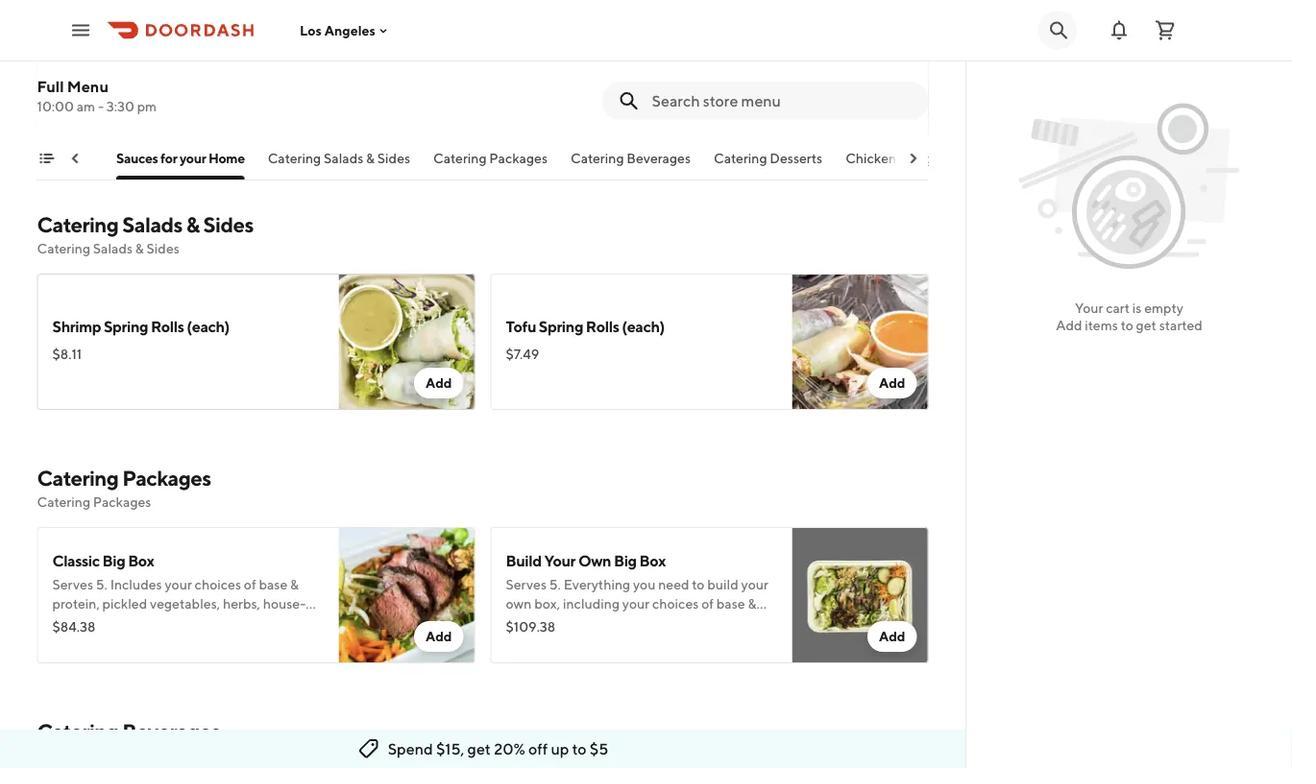 Task type: describe. For each thing, give the bounding box(es) containing it.
2 big from the left
[[614, 553, 637, 571]]

0 horizontal spatial get
[[468, 741, 491, 759]]

add inside your cart is empty add items to get started
[[1057, 318, 1083, 334]]

$109.38
[[506, 620, 556, 636]]

*peanut sauce creamy blend with lime and coconut. vegan
[[506, 45, 741, 105]]

get inside your cart is empty add items to get started
[[1137, 318, 1157, 334]]

*peanut
[[506, 45, 561, 63]]

catering salads & sides button
[[268, 149, 411, 180]]

shrimp spring rolls (each)
[[52, 318, 230, 336]]

angeles
[[325, 22, 376, 38]]

notification bell image
[[1108, 19, 1131, 42]]

spend $15, get 20% off up to $5
[[388, 741, 609, 759]]

2 vertical spatial packages
[[93, 495, 151, 511]]

add button for tofu spring rolls (each)
[[868, 369, 918, 399]]

catering packages button
[[434, 149, 548, 180]]

scroll menu navigation right image
[[906, 151, 921, 166]]

full menu 10:00 am - 3:30 pm
[[37, 77, 157, 114]]

am
[[77, 99, 95, 114]]

scroll menu navigation left image
[[68, 151, 83, 166]]

10:00
[[37, 99, 74, 114]]

build your own big box image
[[793, 528, 929, 665]]

started
[[1160, 318, 1203, 334]]

tofu
[[506, 318, 536, 336]]

1 big from the left
[[102, 553, 125, 571]]

*peanut sauce image
[[793, 21, 929, 157]]

(each) for tofu spring rolls (each)
[[622, 318, 665, 336]]

catering desserts button
[[714, 149, 823, 180]]

los angeles button
[[300, 22, 391, 38]]

catering inside catering beverages button
[[571, 150, 624, 166]]

items
[[1086, 318, 1119, 334]]

0 horizontal spatial beverages
[[122, 720, 220, 745]]

to for up
[[572, 741, 587, 759]]

sauces for your home
[[116, 150, 245, 166]]

catering desserts
[[714, 150, 823, 166]]

tofu spring rolls (each) image
[[793, 274, 929, 411]]

3:30
[[106, 99, 134, 114]]

green coconut curry image
[[339, 21, 475, 157]]

2 vertical spatial salads
[[93, 241, 133, 257]]

is
[[1133, 300, 1142, 316]]

$84.38
[[52, 620, 95, 636]]

20%
[[494, 741, 526, 759]]

spring for tofu
[[539, 318, 583, 336]]

& for catering salads & sides
[[366, 150, 375, 166]]

2 vertical spatial sides
[[147, 241, 180, 257]]

1 vertical spatial catering beverages
[[37, 720, 220, 745]]

your inside your cart is empty add items to get started
[[1076, 300, 1104, 316]]

up
[[551, 741, 569, 759]]

shrimp spring rolls (each) image
[[339, 274, 475, 411]]

empty
[[1145, 300, 1184, 316]]

rolls for shrimp spring rolls (each)
[[151, 318, 184, 336]]

classic
[[52, 553, 100, 571]]

sides for catering salads & sides catering salads & sides
[[203, 213, 254, 238]]

chicken wings button
[[846, 149, 939, 180]]

add for classic big box
[[426, 630, 452, 645]]

packages for catering packages catering packages
[[122, 467, 211, 492]]

0 vertical spatial catering beverages
[[571, 150, 691, 166]]

with
[[596, 70, 622, 86]]

for
[[161, 150, 177, 166]]

catering packages
[[434, 150, 548, 166]]

beverages inside button
[[627, 150, 691, 166]]

own
[[579, 553, 611, 571]]



Task type: locate. For each thing, give the bounding box(es) containing it.
add
[[1057, 318, 1083, 334], [426, 376, 452, 392], [879, 376, 906, 392], [426, 630, 452, 645], [879, 630, 906, 645]]

cart
[[1107, 300, 1130, 316]]

1 horizontal spatial box
[[640, 553, 666, 571]]

rolls
[[151, 318, 184, 336], [586, 318, 619, 336]]

1 vertical spatial sides
[[203, 213, 254, 238]]

chicken wings
[[846, 150, 939, 166]]

rolls for tofu spring rolls (each)
[[586, 318, 619, 336]]

your
[[1076, 300, 1104, 316], [545, 553, 576, 571]]

0 vertical spatial to
[[1121, 318, 1134, 334]]

2 vertical spatial &
[[135, 241, 144, 257]]

catering beverages button
[[571, 149, 691, 180]]

catering salads & sides
[[268, 150, 411, 166]]

pm
[[137, 99, 157, 114]]

get down is
[[1137, 318, 1157, 334]]

1 horizontal spatial (each)
[[622, 318, 665, 336]]

get
[[1137, 318, 1157, 334], [468, 741, 491, 759]]

big
[[102, 553, 125, 571], [614, 553, 637, 571]]

(each)
[[187, 318, 230, 336], [622, 318, 665, 336]]

box right the classic
[[128, 553, 154, 571]]

salads inside catering salads & sides button
[[324, 150, 364, 166]]

add button for classic big box
[[414, 622, 464, 653]]

to
[[1121, 318, 1134, 334], [572, 741, 587, 759]]

build your own big box
[[506, 553, 666, 571]]

vegan
[[506, 89, 543, 105]]

0 horizontal spatial to
[[572, 741, 587, 759]]

Item Search search field
[[652, 90, 914, 112]]

tofu spring rolls (each)
[[506, 318, 665, 336]]

box right own
[[640, 553, 666, 571]]

show menu categories image
[[39, 151, 54, 166]]

1 vertical spatial beverages
[[122, 720, 220, 745]]

1 vertical spatial &
[[186, 213, 200, 238]]

(each) for shrimp spring rolls (each)
[[187, 318, 230, 336]]

0 horizontal spatial big
[[102, 553, 125, 571]]

0 horizontal spatial catering beverages
[[37, 720, 220, 745]]

beverages
[[627, 150, 691, 166], [122, 720, 220, 745]]

packages inside button
[[490, 150, 548, 166]]

-
[[98, 99, 104, 114]]

0 horizontal spatial rolls
[[151, 318, 184, 336]]

0 vertical spatial get
[[1137, 318, 1157, 334]]

los angeles
[[300, 22, 376, 38]]

add for shrimp spring rolls (each)
[[426, 376, 452, 392]]

0 vertical spatial sides
[[378, 150, 411, 166]]

0 vertical spatial packages
[[490, 150, 548, 166]]

classic big box image
[[339, 528, 475, 665]]

spring right the shrimp
[[104, 318, 148, 336]]

$10.00
[[52, 93, 97, 109]]

0 vertical spatial salads
[[324, 150, 364, 166]]

salads for catering salads & sides
[[324, 150, 364, 166]]

big right own
[[614, 553, 637, 571]]

1 horizontal spatial &
[[186, 213, 200, 238]]

catering inside catering packages button
[[434, 150, 487, 166]]

2 horizontal spatial &
[[366, 150, 375, 166]]

2 horizontal spatial sides
[[378, 150, 411, 166]]

$15,
[[436, 741, 465, 759]]

chicken
[[846, 150, 897, 166]]

your
[[180, 150, 206, 166]]

your cart is empty add items to get started
[[1057, 300, 1203, 334]]

your up items
[[1076, 300, 1104, 316]]

1 vertical spatial your
[[545, 553, 576, 571]]

1 horizontal spatial your
[[1076, 300, 1104, 316]]

0 horizontal spatial &
[[135, 241, 144, 257]]

1 horizontal spatial to
[[1121, 318, 1134, 334]]

1 horizontal spatial catering beverages
[[571, 150, 691, 166]]

spring right tofu
[[539, 318, 583, 336]]

desserts
[[770, 150, 823, 166]]

add for tofu spring rolls (each)
[[879, 376, 906, 392]]

box
[[128, 553, 154, 571], [640, 553, 666, 571]]

& inside button
[[366, 150, 375, 166]]

classic big box
[[52, 553, 154, 571]]

sauces
[[116, 150, 158, 166]]

& for catering salads & sides catering salads & sides
[[186, 213, 200, 238]]

1 vertical spatial get
[[468, 741, 491, 759]]

spend
[[388, 741, 433, 759]]

menu
[[67, 77, 109, 96]]

to right up
[[572, 741, 587, 759]]

1 vertical spatial packages
[[122, 467, 211, 492]]

and
[[658, 70, 681, 86]]

0 items, open order cart image
[[1154, 19, 1178, 42]]

home
[[208, 150, 245, 166]]

0 horizontal spatial box
[[128, 553, 154, 571]]

curry
[[160, 64, 198, 83]]

your left own
[[545, 553, 576, 571]]

2 box from the left
[[640, 553, 666, 571]]

1 (each) from the left
[[187, 318, 230, 336]]

sauce
[[564, 45, 605, 63]]

catering beverages
[[571, 150, 691, 166], [37, 720, 220, 745]]

creamy
[[506, 70, 554, 86]]

coconut
[[98, 64, 157, 83]]

open menu image
[[69, 19, 92, 42]]

0 vertical spatial your
[[1076, 300, 1104, 316]]

1 horizontal spatial sides
[[203, 213, 254, 238]]

0 vertical spatial &
[[366, 150, 375, 166]]

0 horizontal spatial sides
[[147, 241, 180, 257]]

los
[[300, 22, 322, 38]]

coconut.
[[684, 70, 741, 86]]

spring
[[104, 318, 148, 336], [539, 318, 583, 336]]

build
[[506, 553, 542, 571]]

catering packages catering packages
[[37, 467, 211, 511]]

&
[[366, 150, 375, 166], [186, 213, 200, 238], [135, 241, 144, 257]]

$8.11
[[52, 347, 82, 363]]

add button
[[414, 369, 464, 399], [868, 369, 918, 399], [414, 622, 464, 653], [868, 622, 918, 653]]

full
[[37, 77, 64, 96]]

wings
[[900, 150, 939, 166]]

lime
[[625, 70, 655, 86]]

1 horizontal spatial rolls
[[586, 318, 619, 336]]

to down cart
[[1121, 318, 1134, 334]]

2 (each) from the left
[[622, 318, 665, 336]]

1 horizontal spatial big
[[614, 553, 637, 571]]

get right $15,
[[468, 741, 491, 759]]

sides for catering salads & sides
[[378, 150, 411, 166]]

catering inside catering desserts button
[[714, 150, 768, 166]]

1 horizontal spatial spring
[[539, 318, 583, 336]]

$5
[[590, 741, 609, 759]]

catering inside catering salads & sides button
[[268, 150, 321, 166]]

add for build your own big box
[[879, 630, 906, 645]]

shrimp
[[52, 318, 101, 336]]

salads for catering salads & sides catering salads & sides
[[122, 213, 183, 238]]

add button for build your own big box
[[868, 622, 918, 653]]

catering
[[268, 150, 321, 166], [434, 150, 487, 166], [571, 150, 624, 166], [714, 150, 768, 166], [37, 213, 119, 238], [37, 241, 90, 257], [37, 467, 119, 492], [37, 495, 90, 511], [37, 720, 119, 745]]

to inside your cart is empty add items to get started
[[1121, 318, 1134, 334]]

salads
[[324, 150, 364, 166], [122, 213, 183, 238], [93, 241, 133, 257]]

1 horizontal spatial beverages
[[627, 150, 691, 166]]

sides
[[378, 150, 411, 166], [203, 213, 254, 238], [147, 241, 180, 257]]

rolls right the shrimp
[[151, 318, 184, 336]]

2 spring from the left
[[539, 318, 583, 336]]

catering salads & sides catering salads & sides
[[37, 213, 254, 257]]

add button for shrimp spring rolls (each)
[[414, 369, 464, 399]]

1 box from the left
[[128, 553, 154, 571]]

rolls right tofu
[[586, 318, 619, 336]]

off
[[529, 741, 548, 759]]

0 horizontal spatial (each)
[[187, 318, 230, 336]]

$7.49
[[506, 347, 540, 363]]

1 rolls from the left
[[151, 318, 184, 336]]

spring for shrimp
[[104, 318, 148, 336]]

sides inside button
[[378, 150, 411, 166]]

2 rolls from the left
[[586, 318, 619, 336]]

0 horizontal spatial your
[[545, 553, 576, 571]]

green
[[52, 64, 95, 83]]

big right the classic
[[102, 553, 125, 571]]

green coconut curry
[[52, 64, 198, 83]]

blend
[[557, 70, 593, 86]]

0 vertical spatial beverages
[[627, 150, 691, 166]]

1 spring from the left
[[104, 318, 148, 336]]

packages for catering packages
[[490, 150, 548, 166]]

1 vertical spatial to
[[572, 741, 587, 759]]

1 horizontal spatial get
[[1137, 318, 1157, 334]]

0 horizontal spatial spring
[[104, 318, 148, 336]]

packages
[[490, 150, 548, 166], [122, 467, 211, 492], [93, 495, 151, 511]]

1 vertical spatial salads
[[122, 213, 183, 238]]

to for items
[[1121, 318, 1134, 334]]



Task type: vqa. For each thing, say whether or not it's contained in the screenshot.
*Peanut Sauce Creamy Blend with Lime and Coconut. vegan
yes



